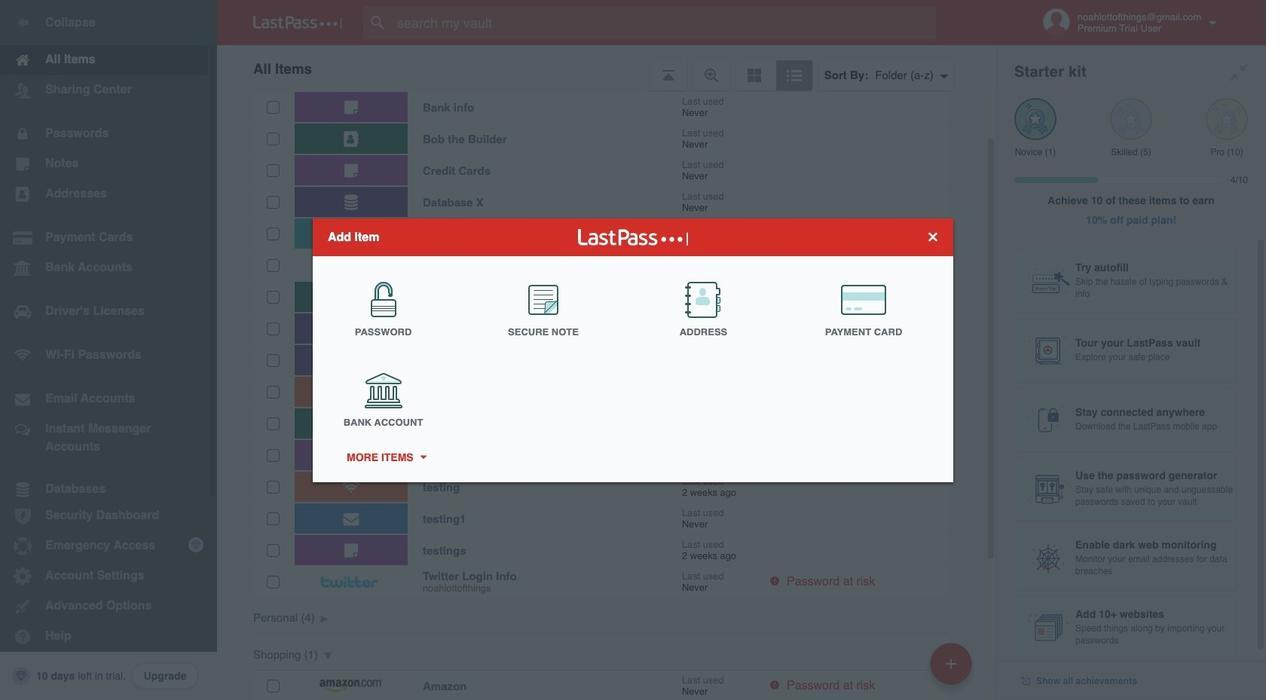 Task type: vqa. For each thing, say whether or not it's contained in the screenshot.
New item element
no



Task type: describe. For each thing, give the bounding box(es) containing it.
main navigation navigation
[[0, 0, 217, 700]]

Search search field
[[363, 6, 965, 39]]

new item navigation
[[925, 638, 981, 700]]



Task type: locate. For each thing, give the bounding box(es) containing it.
new item image
[[946, 658, 956, 669]]

vault options navigation
[[217, 45, 996, 90]]

dialog
[[313, 218, 953, 482]]

lastpass image
[[253, 16, 342, 29]]

caret right image
[[418, 455, 428, 459]]

search my vault text field
[[363, 6, 965, 39]]



